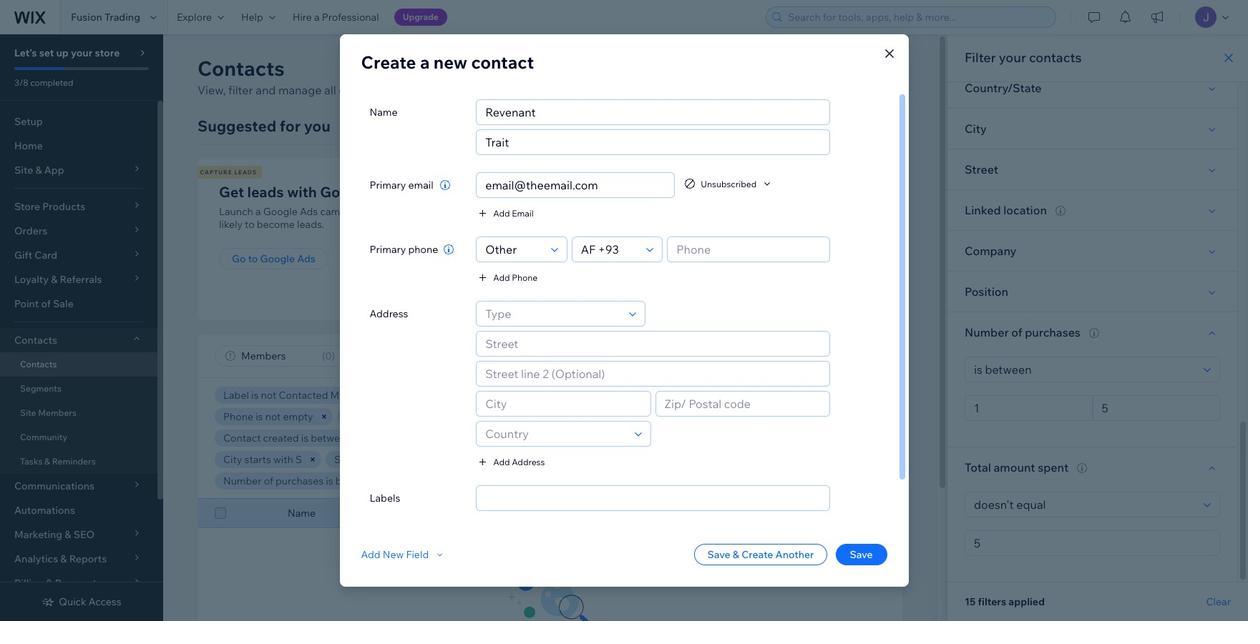 Task type: vqa. For each thing, say whether or not it's contained in the screenshot.
Payments
no



Task type: describe. For each thing, give the bounding box(es) containing it.
and right the filter
[[256, 83, 276, 97]]

capture
[[200, 169, 232, 176]]

1 vertical spatial clear button
[[1206, 596, 1231, 609]]

another
[[775, 549, 814, 562]]

street for street
[[965, 162, 998, 177]]

quick
[[59, 596, 86, 609]]

members
[[38, 408, 77, 419]]

by
[[686, 205, 697, 218]]

is down contact created is between dec 22, 2023 and dec 10, 2023
[[365, 454, 373, 467]]

add inside grow your contact list add contacts by importing them via gmail or a csv file.
[[621, 205, 641, 218]]

manage
[[278, 83, 322, 97]]

create contact button
[[773, 56, 902, 82]]

linked for linked location
[[965, 203, 1001, 218]]

number for number of purchases
[[965, 326, 1009, 340]]

phone
[[408, 243, 438, 256]]

get more contacts
[[602, 169, 678, 176]]

and right 1
[[386, 475, 403, 488]]

(
[[322, 350, 325, 363]]

spent for total amount spent is not 5
[[507, 475, 534, 488]]

to left target
[[369, 205, 378, 218]]

status up save button
[[878, 507, 907, 520]]

phone inside add phone button
[[512, 272, 538, 283]]

2 5 from the left
[[563, 475, 569, 488]]

1 dec from the left
[[354, 432, 372, 445]]

suggested for you
[[198, 117, 331, 135]]

days
[[628, 432, 649, 445]]

0 horizontal spatial contact
[[223, 432, 261, 445]]

automations
[[14, 505, 75, 517]]

1 horizontal spatial clear
[[1206, 596, 1231, 609]]

unsubscribed
[[701, 179, 757, 189]]

site members
[[20, 408, 77, 419]]

created
[[263, 432, 299, 445]]

home link
[[0, 134, 157, 158]]

is right label
[[251, 389, 259, 402]]

tasks
[[20, 457, 43, 467]]

email
[[408, 179, 433, 192]]

add phone
[[493, 272, 538, 283]]

To number field
[[1097, 396, 1215, 421]]

add email
[[493, 208, 534, 219]]

is down customers
[[418, 411, 426, 424]]

email inside button
[[512, 208, 534, 219]]

city starts with s
[[223, 454, 302, 467]]

label
[[223, 389, 249, 402]]

save & create another
[[707, 549, 814, 562]]

member for member status
[[836, 507, 876, 520]]

go to google ads
[[232, 253, 315, 266]]

quick access
[[59, 596, 121, 609]]

member status
[[836, 507, 907, 520]]

add for add address
[[493, 457, 510, 468]]

2 horizontal spatial address
[[711, 507, 750, 520]]

create inside button
[[742, 549, 773, 562]]

or
[[820, 205, 829, 218]]

add phone button
[[476, 271, 538, 284]]

people
[[411, 205, 444, 218]]

suggested
[[198, 117, 276, 135]]

Street line 2 (Optional) field
[[481, 362, 825, 386]]

select an option field for total amount spent
[[970, 493, 1199, 517]]

any
[[593, 454, 610, 467]]

is left never
[[561, 389, 569, 402]]

likely
[[219, 218, 243, 231]]

of for number of purchases
[[1011, 326, 1022, 340]]

linked location doesn't equal any of hickory drive
[[455, 454, 686, 467]]

address inside button
[[512, 457, 545, 468]]

let's
[[14, 47, 37, 59]]

From number field
[[970, 396, 1087, 421]]

location for linked location
[[1003, 203, 1047, 218]]

not left member
[[428, 411, 444, 424]]

jacob
[[580, 411, 610, 424]]

add email button
[[476, 207, 534, 220]]

a inside "link"
[[314, 11, 320, 24]]

Search for tools, apps, help & more... field
[[784, 7, 1051, 27]]

more
[[618, 169, 638, 176]]

inactive
[[814, 389, 851, 402]]

sale
[[53, 298, 74, 311]]

automations link
[[0, 499, 157, 523]]

filter for filter your contacts
[[965, 49, 996, 66]]

member for member status is not a member
[[345, 411, 385, 424]]

3/8
[[14, 77, 28, 88]]

them
[[748, 205, 772, 218]]

a inside grow your contact list add contacts by importing them via gmail or a csv file.
[[832, 205, 837, 218]]

add new field button
[[361, 549, 446, 562]]

street for street is not empty
[[334, 454, 363, 467]]

and down member status is not a member
[[415, 432, 433, 445]]

city for city starts with s
[[223, 454, 242, 467]]

add new field
[[361, 549, 429, 562]]

create for create contact
[[803, 62, 839, 76]]

upgrade
[[403, 11, 439, 22]]

2 dec from the left
[[435, 432, 454, 445]]

city for city
[[965, 122, 987, 136]]

sidebar element
[[0, 34, 163, 622]]

community link
[[0, 426, 157, 450]]

your inside grow your contact list add contacts by importing them via gmail or a csv file.
[[661, 183, 692, 201]]

Zip/ Postal code field
[[660, 392, 825, 417]]

label is not contacted me and customers
[[223, 389, 418, 402]]

and down new
[[466, 83, 486, 97]]

email for email deliverability status is inactive
[[684, 389, 709, 402]]

site's
[[378, 83, 405, 97]]

filter for filter
[[638, 350, 662, 363]]

with for google
[[287, 183, 317, 201]]

not for street is not empty
[[375, 454, 391, 467]]

in
[[566, 432, 574, 445]]

list containing get leads with google ads
[[195, 158, 998, 321]]

0 vertical spatial address
[[370, 308, 408, 321]]

member status is not a member
[[345, 411, 493, 424]]

number for number of purchases is between 1 and 5
[[223, 475, 262, 488]]

fusion
[[71, 11, 102, 24]]

0 horizontal spatial clear
[[603, 476, 625, 487]]

save for save
[[850, 549, 873, 562]]

import contacts button
[[621, 248, 724, 270]]

google inside button
[[260, 253, 295, 266]]

assignee
[[525, 411, 568, 424]]

site members link
[[0, 401, 157, 426]]

City field
[[481, 392, 646, 417]]

learn
[[523, 83, 553, 97]]

not for label is not contacted me and customers
[[261, 389, 276, 402]]

save & create another button
[[695, 545, 827, 566]]

Street field
[[481, 332, 825, 356]]

is left 1
[[326, 475, 333, 488]]

explore
[[177, 11, 212, 24]]

a inside get leads with google ads launch a google ads campaign to target people likely to become leads.
[[255, 205, 261, 218]]

primary for primary phone
[[370, 243, 406, 256]]

target
[[381, 205, 409, 218]]

is up starts
[[256, 411, 263, 424]]

company
[[965, 244, 1017, 258]]

is down doesn't
[[536, 475, 543, 488]]

completed
[[30, 77, 73, 88]]

access
[[89, 596, 121, 609]]

to right likely
[[245, 218, 254, 231]]

total for total amount spent
[[965, 461, 991, 475]]

the
[[576, 432, 592, 445]]

birthdate
[[520, 432, 563, 445]]

become
[[257, 218, 295, 231]]

applied
[[1009, 596, 1045, 609]]

a left member
[[446, 411, 451, 424]]

Enter a value number field
[[970, 532, 1215, 556]]

status up assignee
[[530, 389, 559, 402]]

street is not empty
[[334, 454, 423, 467]]

leads. inside contacts view, filter and manage all of your site's customers and leads. learn more
[[489, 83, 520, 97]]

total amount spent is not 5
[[444, 475, 569, 488]]

10,
[[456, 432, 470, 445]]

22,
[[375, 432, 388, 445]]

email subscriber status is never subscribed
[[451, 389, 651, 402]]

email deliverability status is inactive
[[684, 389, 851, 402]]

1 vertical spatial google
[[263, 205, 298, 218]]

get leads with google ads launch a google ads campaign to target people likely to become leads.
[[219, 183, 444, 231]]

0 vertical spatial between
[[311, 432, 352, 445]]

primary email
[[370, 179, 433, 192]]

filters
[[978, 596, 1006, 609]]

Email field
[[481, 173, 670, 198]]

gmail
[[790, 205, 817, 218]]

primary for primary email
[[370, 179, 406, 192]]

import contacts
[[634, 253, 711, 266]]



Task type: locate. For each thing, give the bounding box(es) containing it.
you
[[304, 117, 331, 135]]

to right go
[[248, 253, 258, 266]]

0 vertical spatial ads
[[374, 183, 400, 201]]

contacts up segments
[[20, 359, 57, 370]]

0 horizontal spatial contacts
[[643, 205, 683, 218]]

1 vertical spatial contact
[[223, 432, 261, 445]]

leads. right become
[[297, 218, 324, 231]]

home
[[14, 140, 43, 152]]

contacts inside contacts view, filter and manage all of your site's customers and leads. learn more
[[198, 56, 285, 81]]

add left new
[[361, 549, 380, 562]]

is left inactive on the bottom
[[805, 389, 812, 402]]

0 horizontal spatial filter
[[638, 350, 662, 363]]

upgrade button
[[394, 9, 447, 26]]

contacts inside dropdown button
[[14, 334, 57, 347]]

help button
[[233, 0, 284, 34]]

trading
[[104, 11, 140, 24]]

view,
[[198, 83, 226, 97]]

create a new contact
[[361, 52, 534, 73]]

Phone field
[[672, 238, 825, 262]]

1 horizontal spatial contact
[[842, 62, 885, 76]]

number
[[965, 326, 1009, 340], [223, 475, 262, 488]]

Country field
[[481, 422, 630, 447]]

starts
[[244, 454, 271, 467]]

1 primary from the top
[[370, 179, 406, 192]]

status down customers
[[387, 411, 416, 424]]

empty for street is not empty
[[393, 454, 423, 467]]

between left 1
[[336, 475, 376, 488]]

save
[[707, 549, 730, 562], [850, 549, 873, 562]]

0 horizontal spatial empty
[[283, 411, 313, 424]]

phone down add email
[[512, 272, 538, 283]]

& inside sidebar element
[[44, 457, 50, 467]]

member up contact created is between dec 22, 2023 and dec 10, 2023
[[345, 411, 385, 424]]

amount for total amount spent
[[994, 461, 1035, 475]]

your up country/state
[[999, 49, 1026, 66]]

None checkbox
[[215, 505, 226, 522]]

add up add phone button
[[493, 208, 510, 219]]

setup
[[14, 115, 43, 128]]

add down add email button
[[493, 272, 510, 283]]

0 horizontal spatial phone
[[223, 411, 253, 424]]

not for phone is not empty
[[265, 411, 281, 424]]

Unsaved view field
[[237, 346, 318, 366]]

1 vertical spatial between
[[336, 475, 376, 488]]

ads down get leads with google ads launch a google ads campaign to target people likely to become leads.
[[297, 253, 315, 266]]

tasks & reminders link
[[0, 450, 157, 474]]

amount down "add address" button
[[468, 475, 505, 488]]

1 2023 from the left
[[390, 432, 413, 445]]

create for create a new contact
[[361, 52, 416, 73]]

for
[[280, 117, 301, 135]]

1 horizontal spatial linked
[[965, 203, 1001, 218]]

& for reminders
[[44, 457, 50, 467]]

empty for phone is not empty
[[283, 411, 313, 424]]

address
[[370, 308, 408, 321], [512, 457, 545, 468], [711, 507, 750, 520]]

0 vertical spatial filter
[[965, 49, 996, 66]]

0 vertical spatial clear
[[603, 476, 625, 487]]

number of purchases
[[965, 326, 1081, 340]]

1 select an option field from the top
[[970, 358, 1199, 382]]

google down become
[[260, 253, 295, 266]]

number down starts
[[223, 475, 262, 488]]

ads up target
[[374, 183, 400, 201]]

not down 22,
[[375, 454, 391, 467]]

new
[[383, 549, 404, 562]]

go
[[232, 253, 246, 266]]

Type field
[[481, 238, 547, 262], [481, 302, 625, 326]]

0 horizontal spatial amount
[[468, 475, 505, 488]]

1 horizontal spatial location
[[1003, 203, 1047, 218]]

None field
[[490, 487, 825, 511]]

1 horizontal spatial purchases
[[1025, 326, 1081, 340]]

0 vertical spatial purchases
[[1025, 326, 1081, 340]]

location up total amount spent is not 5
[[489, 454, 526, 467]]

spent down the add address
[[507, 475, 534, 488]]

5 down linked location doesn't equal any of hickory drive on the bottom of the page
[[563, 475, 569, 488]]

add inside button
[[493, 457, 510, 468]]

& for create
[[733, 549, 739, 562]]

phone for phone is not empty
[[223, 411, 253, 424]]

fusion trading
[[71, 11, 140, 24]]

phone
[[512, 272, 538, 283], [223, 411, 253, 424], [580, 507, 610, 520]]

not up the created
[[265, 411, 281, 424]]

2 vertical spatial phone
[[580, 507, 610, 520]]

1 horizontal spatial save
[[850, 549, 873, 562]]

1 vertical spatial contact
[[696, 183, 748, 201]]

1 horizontal spatial clear button
[[1206, 596, 1231, 609]]

of for point of sale
[[41, 298, 51, 311]]

& inside button
[[733, 549, 739, 562]]

a down leads
[[255, 205, 261, 218]]

0 vertical spatial select an option field
[[970, 358, 1199, 382]]

0 vertical spatial leads.
[[489, 83, 520, 97]]

deliverability
[[711, 389, 771, 402]]

unsubscribed button
[[684, 177, 774, 190]]

0 vertical spatial name
[[370, 106, 398, 119]]

1 horizontal spatial filter
[[965, 49, 996, 66]]

1 vertical spatial type field
[[481, 302, 625, 326]]

0 vertical spatial number
[[965, 326, 1009, 340]]

1 horizontal spatial total
[[965, 461, 991, 475]]

with left s
[[273, 454, 293, 467]]

2 vertical spatial google
[[260, 253, 295, 266]]

add for add phone
[[493, 272, 510, 283]]

email for email subscriber status is never subscribed
[[451, 389, 476, 402]]

more
[[556, 83, 583, 97]]

leads
[[247, 183, 284, 201]]

email left deliverability
[[684, 389, 709, 402]]

0 horizontal spatial dec
[[354, 432, 372, 445]]

filter your contacts
[[965, 49, 1082, 66]]

0 horizontal spatial number
[[223, 475, 262, 488]]

select an option field up from number field
[[970, 358, 1199, 382]]

0 horizontal spatial purchases
[[276, 475, 324, 488]]

0 vertical spatial primary
[[370, 179, 406, 192]]

Code field
[[577, 238, 642, 262]]

0 vertical spatial empty
[[283, 411, 313, 424]]

1 vertical spatial location
[[489, 454, 526, 467]]

contacts button
[[0, 328, 157, 353]]

csv
[[621, 218, 642, 231]]

0 horizontal spatial &
[[44, 457, 50, 467]]

purchases for number of purchases
[[1025, 326, 1081, 340]]

0 horizontal spatial total
[[444, 475, 466, 488]]

of inside sidebar element
[[41, 298, 51, 311]]

1 vertical spatial &
[[733, 549, 739, 562]]

contact inside grow your contact list add contacts by importing them via gmail or a csv file.
[[696, 183, 748, 201]]

2 horizontal spatial create
[[803, 62, 839, 76]]

a right or at the top right
[[832, 205, 837, 218]]

name
[[370, 106, 398, 119], [288, 507, 316, 520]]

point
[[14, 298, 39, 311]]

amount for total amount spent is not 5
[[468, 475, 505, 488]]

primary phone
[[370, 243, 438, 256]]

1 horizontal spatial spent
[[1038, 461, 1069, 475]]

city down country/state
[[965, 122, 987, 136]]

create inside "button"
[[803, 62, 839, 76]]

grow your contact list add contacts by importing them via gmail or a csv file.
[[621, 183, 837, 231]]

0 vertical spatial contacts
[[1029, 49, 1082, 66]]

0 vertical spatial phone
[[512, 272, 538, 283]]

1 vertical spatial filter
[[638, 350, 662, 363]]

a right hire
[[314, 11, 320, 24]]

1 type field from the top
[[481, 238, 547, 262]]

tasks & reminders
[[20, 457, 96, 467]]

1 horizontal spatial create
[[742, 549, 773, 562]]

email
[[512, 208, 534, 219], [451, 389, 476, 402], [684, 389, 709, 402], [448, 507, 474, 520]]

help
[[241, 11, 263, 24]]

& left another
[[733, 549, 739, 562]]

spent down from number field
[[1038, 461, 1069, 475]]

1 vertical spatial city
[[223, 454, 242, 467]]

launch
[[219, 205, 253, 218]]

1
[[379, 475, 383, 488]]

with right leads
[[287, 183, 317, 201]]

number down the position
[[965, 326, 1009, 340]]

1 horizontal spatial street
[[965, 162, 998, 177]]

total
[[965, 461, 991, 475], [444, 475, 466, 488]]

0 horizontal spatial create
[[361, 52, 416, 73]]

filter
[[965, 49, 996, 66], [638, 350, 662, 363]]

leads. left the learn
[[489, 83, 520, 97]]

phone for phone
[[580, 507, 610, 520]]

filter up subscribed
[[638, 350, 662, 363]]

contact inside create contact "button"
[[842, 62, 885, 76]]

1 vertical spatial empty
[[393, 454, 423, 467]]

leads. inside get leads with google ads launch a google ads campaign to target people likely to become leads.
[[297, 218, 324, 231]]

not up phone is not empty
[[261, 389, 276, 402]]

1 horizontal spatial 2023
[[472, 432, 495, 445]]

simon
[[612, 411, 642, 424]]

street up the linked location
[[965, 162, 998, 177]]

add for add new field
[[361, 549, 380, 562]]

email down total amount spent is not 5
[[448, 507, 474, 520]]

of for number of purchases is between 1 and 5
[[264, 475, 273, 488]]

0 vertical spatial city
[[965, 122, 987, 136]]

0 horizontal spatial linked
[[455, 454, 486, 467]]

0 horizontal spatial member
[[345, 411, 385, 424]]

1 horizontal spatial dec
[[435, 432, 454, 445]]

your inside contacts view, filter and manage all of your site's customers and leads. learn more
[[352, 83, 376, 97]]

filter inside filter button
[[638, 350, 662, 363]]

15 filters applied
[[965, 596, 1045, 609]]

1 vertical spatial select an option field
[[970, 493, 1199, 517]]

2 select an option field from the top
[[970, 493, 1199, 517]]

contacts view, filter and manage all of your site's customers and leads. learn more
[[198, 56, 583, 97]]

google up campaign
[[320, 183, 370, 201]]

point of sale
[[14, 298, 74, 311]]

phone down 'any'
[[580, 507, 610, 520]]

email down email 'field'
[[512, 208, 534, 219]]

your inside sidebar element
[[71, 47, 93, 59]]

1 vertical spatial leads.
[[297, 218, 324, 231]]

dec left 22,
[[354, 432, 372, 445]]

1 horizontal spatial 5
[[563, 475, 569, 488]]

and right the me
[[347, 389, 365, 402]]

all
[[324, 83, 336, 97]]

contacts down point of sale
[[14, 334, 57, 347]]

2 type field from the top
[[481, 302, 625, 326]]

importing
[[699, 205, 745, 218]]

ads left campaign
[[300, 205, 318, 218]]

list
[[195, 158, 998, 321]]

2023 right 10,
[[472, 432, 495, 445]]

is
[[251, 389, 259, 402], [561, 389, 569, 402], [805, 389, 812, 402], [256, 411, 263, 424], [418, 411, 426, 424], [571, 411, 578, 424], [301, 432, 309, 445], [365, 454, 373, 467], [326, 475, 333, 488], [536, 475, 543, 488]]

amount down from number field
[[994, 461, 1035, 475]]

total amount spent
[[965, 461, 1069, 475]]

add up total amount spent is not 5
[[493, 457, 510, 468]]

status down search... field
[[774, 389, 802, 402]]

city left starts
[[223, 454, 242, 467]]

linked up company
[[965, 203, 1001, 218]]

contacts
[[640, 169, 678, 176]]

ads
[[374, 183, 400, 201], [300, 205, 318, 218], [297, 253, 315, 266]]

type field down add phone
[[481, 302, 625, 326]]

1 vertical spatial with
[[273, 454, 293, 467]]

purchases
[[1025, 326, 1081, 340], [276, 475, 324, 488]]

contacts inside button
[[669, 253, 711, 266]]

a left new
[[420, 52, 430, 73]]

email for email
[[448, 507, 474, 520]]

dec
[[354, 432, 372, 445], [435, 432, 454, 445]]

contacts right import
[[669, 253, 711, 266]]

location for linked location doesn't equal any of hickory drive
[[489, 454, 526, 467]]

1 vertical spatial number
[[223, 475, 262, 488]]

address up save & create another
[[711, 507, 750, 520]]

file.
[[644, 218, 661, 231]]

2 save from the left
[[850, 549, 873, 562]]

field
[[406, 549, 429, 562]]

1 horizontal spatial number
[[965, 326, 1009, 340]]

0 horizontal spatial address
[[370, 308, 408, 321]]

0 vertical spatial type field
[[481, 238, 547, 262]]

Select an option field
[[970, 358, 1199, 382], [970, 493, 1199, 517]]

1 horizontal spatial member
[[836, 507, 876, 520]]

contact up the learn
[[471, 52, 534, 73]]

2 2023 from the left
[[472, 432, 495, 445]]

phone is not empty
[[223, 411, 313, 424]]

1 horizontal spatial contacts
[[1029, 49, 1082, 66]]

contact created is between dec 22, 2023 and dec 10, 2023
[[223, 432, 495, 445]]

1 vertical spatial phone
[[223, 411, 253, 424]]

last
[[594, 432, 611, 445]]

your left the site's
[[352, 83, 376, 97]]

1 horizontal spatial name
[[370, 106, 398, 119]]

First name field
[[481, 100, 825, 125]]

is left jacob
[[571, 411, 578, 424]]

email up member
[[451, 389, 476, 402]]

with for s
[[273, 454, 293, 467]]

1 horizontal spatial amount
[[994, 461, 1035, 475]]

linked down 10,
[[455, 454, 486, 467]]

contacts inside grow your contact list add contacts by importing them via gmail or a csv file.
[[643, 205, 683, 218]]

1 horizontal spatial phone
[[512, 272, 538, 283]]

0 vertical spatial linked
[[965, 203, 1001, 218]]

save for save & create another
[[707, 549, 730, 562]]

Last name field
[[481, 130, 825, 155]]

1 vertical spatial name
[[288, 507, 316, 520]]

address down birthdate
[[512, 457, 545, 468]]

add for add email
[[493, 208, 510, 219]]

Search... field
[[731, 346, 880, 366]]

contacts up country/state
[[1029, 49, 1082, 66]]

1 vertical spatial member
[[836, 507, 876, 520]]

0 horizontal spatial location
[[489, 454, 526, 467]]

reminders
[[52, 457, 96, 467]]

0 horizontal spatial street
[[334, 454, 363, 467]]

1 horizontal spatial city
[[965, 122, 987, 136]]

customers
[[367, 389, 418, 402]]

quick access button
[[42, 596, 121, 609]]

contacts left by
[[643, 205, 683, 218]]

is up s
[[301, 432, 309, 445]]

1 horizontal spatial address
[[512, 457, 545, 468]]

0 horizontal spatial clear button
[[593, 473, 636, 490]]

contacts
[[198, 56, 285, 81], [669, 253, 711, 266], [14, 334, 57, 347], [20, 359, 57, 370]]

1 horizontal spatial contact
[[696, 183, 748, 201]]

name down number of purchases is between 1 and 5
[[288, 507, 316, 520]]

address down 'primary phone'
[[370, 308, 408, 321]]

assignee is jacob simon
[[525, 411, 642, 424]]

2 horizontal spatial phone
[[580, 507, 610, 520]]

subscriber
[[478, 389, 528, 402]]

primary left phone
[[370, 243, 406, 256]]

google down leads
[[263, 205, 298, 218]]

1 horizontal spatial leads.
[[489, 83, 520, 97]]

5 right 1
[[406, 475, 411, 488]]

clear button
[[593, 473, 636, 490], [1206, 596, 1231, 609]]

0 horizontal spatial 2023
[[390, 432, 413, 445]]

0 vertical spatial clear button
[[593, 473, 636, 490]]

dec left 10,
[[435, 432, 454, 445]]

member
[[453, 411, 493, 424]]

google
[[320, 183, 370, 201], [263, 205, 298, 218], [260, 253, 295, 266]]

total for total amount spent is not 5
[[444, 475, 466, 488]]

2 primary from the top
[[370, 243, 406, 256]]

doesn't
[[528, 454, 563, 467]]

select an option field for number of purchases
[[970, 358, 1199, 382]]

& right tasks
[[44, 457, 50, 467]]

not down doesn't
[[545, 475, 561, 488]]

0 vertical spatial contact
[[471, 52, 534, 73]]

contacted
[[279, 389, 328, 402]]

phone down label
[[223, 411, 253, 424]]

your
[[71, 47, 93, 59], [999, 49, 1026, 66], [352, 83, 376, 97], [661, 183, 692, 201]]

purchases for number of purchases is between 1 and 5
[[276, 475, 324, 488]]

1 vertical spatial linked
[[455, 454, 486, 467]]

with inside get leads with google ads launch a google ads campaign to target people likely to become leads.
[[287, 183, 317, 201]]

0 horizontal spatial contact
[[471, 52, 534, 73]]

point of sale link
[[0, 292, 157, 316]]

contact
[[842, 62, 885, 76], [223, 432, 261, 445]]

1 vertical spatial purchases
[[276, 475, 324, 488]]

2023
[[390, 432, 413, 445], [472, 432, 495, 445]]

filter
[[228, 83, 253, 97]]

add down grow
[[621, 205, 641, 218]]

to inside button
[[248, 253, 258, 266]]

0 vertical spatial member
[[345, 411, 385, 424]]

never
[[571, 389, 597, 402]]

1 save from the left
[[707, 549, 730, 562]]

and
[[256, 83, 276, 97], [466, 83, 486, 97], [347, 389, 365, 402], [415, 432, 433, 445], [386, 475, 403, 488]]

list
[[751, 183, 772, 201]]

0 horizontal spatial spent
[[507, 475, 534, 488]]

0 vertical spatial location
[[1003, 203, 1047, 218]]

1 vertical spatial ads
[[300, 205, 318, 218]]

contact up importing at right top
[[696, 183, 748, 201]]

5
[[406, 475, 411, 488], [563, 475, 569, 488]]

select an option field up enter a value number field
[[970, 493, 1199, 517]]

2 vertical spatial address
[[711, 507, 750, 520]]

0 vertical spatial contact
[[842, 62, 885, 76]]

0 horizontal spatial leads.
[[297, 218, 324, 231]]

1 vertical spatial street
[[334, 454, 363, 467]]

2 vertical spatial ads
[[297, 253, 315, 266]]

street down contact created is between dec 22, 2023 and dec 10, 2023
[[334, 454, 363, 467]]

2023 right 22,
[[390, 432, 413, 445]]

empty down member status is not a member
[[393, 454, 423, 467]]

member up save button
[[836, 507, 876, 520]]

)
[[332, 350, 335, 363]]

location up company
[[1003, 203, 1047, 218]]

ads inside button
[[297, 253, 315, 266]]

90
[[613, 432, 625, 445]]

linked for linked location doesn't equal any of hickory drive
[[455, 454, 486, 467]]

between down the me
[[311, 432, 352, 445]]

type field up add phone
[[481, 238, 547, 262]]

of inside contacts view, filter and manage all of your site's customers and leads. learn more
[[339, 83, 349, 97]]

filter up country/state
[[965, 49, 996, 66]]

1 5 from the left
[[406, 475, 411, 488]]

0 vertical spatial google
[[320, 183, 370, 201]]

0 vertical spatial &
[[44, 457, 50, 467]]

hire
[[293, 11, 312, 24]]

0 vertical spatial with
[[287, 183, 317, 201]]

spent for total amount spent
[[1038, 461, 1069, 475]]

1 vertical spatial clear
[[1206, 596, 1231, 609]]



